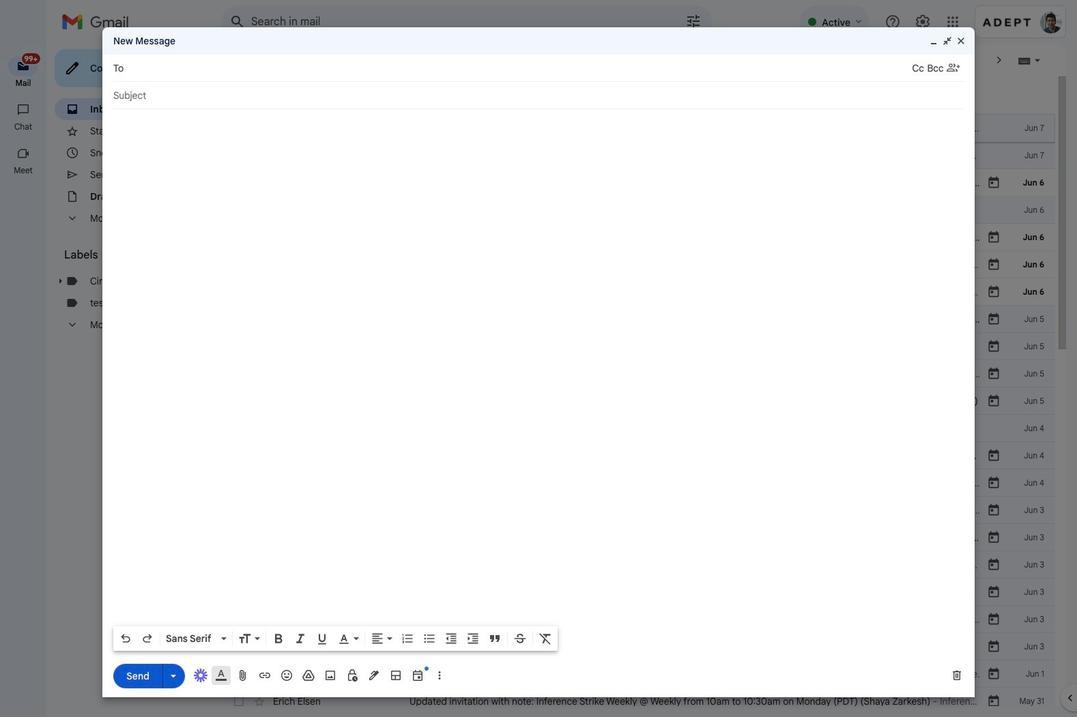 Task type: describe. For each thing, give the bounding box(es) containing it.
Subject field
[[113, 89, 964, 102]]

7 row from the top
[[221, 279, 1055, 306]]

insert files using drive image
[[302, 669, 315, 683]]

refresh image
[[273, 53, 287, 67]]

more send options image
[[167, 669, 180, 683]]

16 row from the top
[[221, 524, 1055, 552]]

strikethrough ‪(⌘⇧x)‬ image
[[513, 632, 527, 646]]

4 row from the top
[[221, 197, 1055, 224]]

11 row from the top
[[221, 388, 1055, 415]]

Search in mail search field
[[221, 5, 713, 38]]

1 row from the top
[[221, 115, 1055, 142]]

insert link ‪(⌘k)‬ image
[[258, 669, 272, 683]]

discard draft ‪(⌘⇧d)‬ image
[[950, 669, 964, 683]]

20 row from the top
[[221, 633, 1055, 661]]

mail, 868 unread messages image
[[17, 56, 38, 70]]

insert photo image
[[324, 669, 337, 683]]

underline ‪(⌘u)‬ image
[[315, 633, 329, 646]]

remove formatting ‪(⌘\)‬ image
[[539, 632, 552, 646]]

attach files image
[[236, 669, 250, 683]]

more options image
[[436, 669, 444, 683]]

indent more ‪(⌘])‬ image
[[466, 632, 480, 646]]

19 row from the top
[[221, 606, 1055, 633]]

To recipients text field
[[130, 56, 912, 81]]

search in mail image
[[225, 10, 250, 34]]

2 row from the top
[[221, 142, 1055, 169]]

undo ‪(⌘z)‬ image
[[119, 632, 132, 646]]

insert emoji ‪(⌘⇧2)‬ image
[[280, 669, 294, 683]]



Task type: locate. For each thing, give the bounding box(es) containing it.
10 row from the top
[[221, 360, 1055, 388]]

main content
[[221, 76, 1055, 717]]

8 row from the top
[[221, 306, 1055, 333]]

primary tab
[[221, 76, 393, 115]]

gmail image
[[61, 8, 136, 35]]

14 row from the top
[[221, 470, 1055, 497]]

row
[[221, 115, 1055, 142], [221, 142, 1055, 169], [221, 169, 1055, 197], [221, 197, 1055, 224], [221, 224, 1055, 251], [221, 251, 1055, 279], [221, 279, 1055, 306], [221, 306, 1055, 333], [221, 333, 1055, 360], [221, 360, 1055, 388], [221, 388, 1055, 415], [221, 415, 1055, 442], [221, 442, 1055, 470], [221, 470, 1055, 497], [221, 497, 1055, 524], [221, 524, 1055, 552], [221, 552, 1055, 579], [221, 579, 1055, 606], [221, 606, 1055, 633], [221, 633, 1055, 661], [221, 661, 1055, 688], [221, 688, 1055, 715]]

select a layout image
[[389, 669, 403, 683]]

older image
[[993, 53, 1006, 67]]

option inside the formatting options toolbar
[[163, 632, 218, 646]]

promotions, one new message, tab
[[394, 76, 566, 115]]

minimize image
[[928, 35, 939, 46]]

insert signature image
[[367, 669, 381, 683]]

option
[[163, 632, 218, 646]]

22 row from the top
[[221, 688, 1055, 715]]

15 row from the top
[[221, 497, 1055, 524]]

navigation
[[0, 44, 48, 717]]

Message Body text field
[[113, 116, 964, 623]]

numbered list ‪(⌘⇧7)‬ image
[[401, 632, 414, 646]]

italic ‪(⌘i)‬ image
[[294, 632, 307, 646]]

6 row from the top
[[221, 251, 1055, 279]]

12 row from the top
[[221, 415, 1055, 442]]

toggle confidential mode image
[[345, 669, 359, 683]]

updates tab
[[567, 76, 739, 115]]

redo ‪(⌘y)‬ image
[[141, 632, 154, 646]]

13 row from the top
[[221, 442, 1055, 470]]

17 row from the top
[[221, 552, 1055, 579]]

heading
[[0, 78, 46, 89], [0, 122, 46, 132], [0, 165, 46, 176], [64, 248, 194, 262]]

pop out image
[[942, 35, 953, 46]]

quote ‪(⌘⇧9)‬ image
[[488, 632, 502, 646]]

formatting options toolbar
[[113, 627, 558, 651]]

close image
[[956, 35, 967, 46]]

advanced search options image
[[680, 8, 707, 35]]

tab list
[[221, 76, 1055, 115]]

3 row from the top
[[221, 169, 1055, 197]]

bold ‪(⌘b)‬ image
[[272, 632, 285, 646]]

9 row from the top
[[221, 333, 1055, 360]]

18 row from the top
[[221, 579, 1055, 606]]

5 row from the top
[[221, 224, 1055, 251]]

dialog
[[102, 27, 975, 698]]

bulleted list ‪(⌘⇧8)‬ image
[[423, 632, 436, 646]]

indent less ‪(⌘[)‬ image
[[444, 632, 458, 646]]

21 row from the top
[[221, 661, 1055, 688]]

set up a time to meet image
[[411, 669, 425, 683]]



Task type: vqa. For each thing, say whether or not it's contained in the screenshot.
Privacy on the right bottom of the page
no



